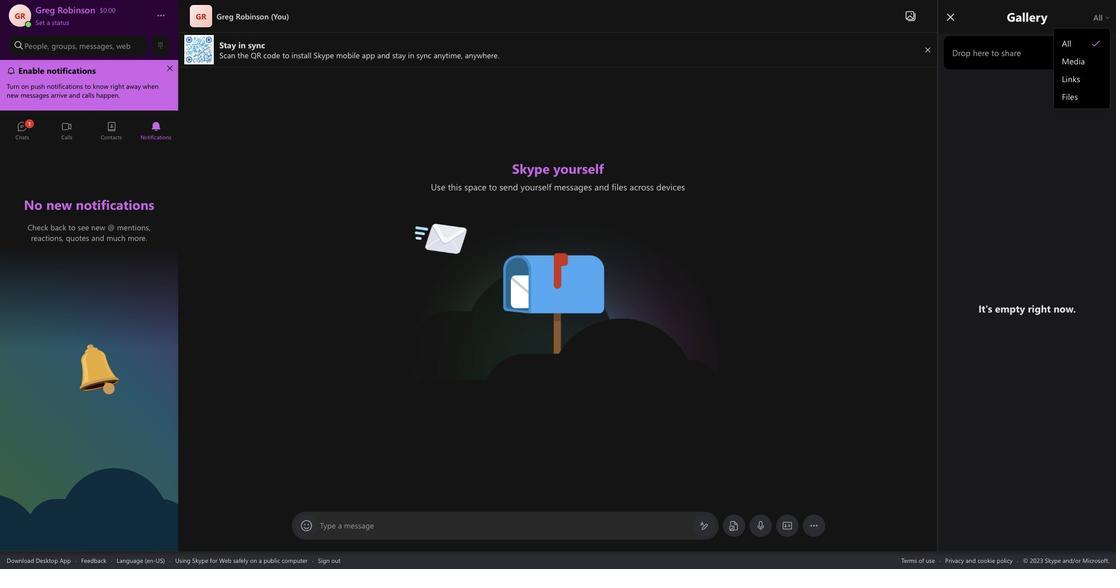 Task type: vqa. For each thing, say whether or not it's contained in the screenshot.
the middle a
yes



Task type: describe. For each thing, give the bounding box(es) containing it.
Type a message text field
[[321, 521, 691, 532]]

sign
[[318, 557, 330, 565]]

sign out
[[318, 557, 341, 565]]

download
[[7, 557, 34, 565]]

on
[[250, 557, 257, 565]]

safely
[[233, 557, 249, 565]]

download desktop app link
[[7, 557, 71, 565]]

terms of use link
[[902, 557, 936, 565]]

and
[[966, 557, 977, 565]]

cookie
[[978, 557, 996, 565]]

app
[[60, 557, 71, 565]]

out
[[332, 557, 341, 565]]

terms of use
[[902, 557, 936, 565]]

privacy and cookie policy link
[[946, 557, 1014, 565]]

of
[[919, 557, 925, 565]]

computer
[[282, 557, 308, 565]]

feedback
[[81, 557, 107, 565]]

language (en-us)
[[117, 557, 165, 565]]

(en-
[[145, 557, 156, 565]]

terms
[[902, 557, 918, 565]]

message
[[344, 521, 374, 531]]

sign out link
[[318, 557, 341, 565]]

using skype for web safely on a public computer link
[[175, 557, 308, 565]]

policy
[[998, 557, 1014, 565]]

language (en-us) link
[[117, 557, 165, 565]]

groups,
[[51, 40, 77, 51]]

a for message
[[338, 521, 342, 531]]

privacy
[[946, 557, 965, 565]]

messages,
[[79, 40, 114, 51]]

using
[[175, 557, 191, 565]]

download desktop app
[[7, 557, 71, 565]]

for
[[210, 557, 218, 565]]



Task type: locate. For each thing, give the bounding box(es) containing it.
feedback link
[[81, 557, 107, 565]]

a right set on the top of page
[[47, 18, 50, 27]]

set a status button
[[36, 16, 146, 27]]

0 vertical spatial a
[[47, 18, 50, 27]]

use
[[927, 557, 936, 565]]

web
[[219, 557, 232, 565]]

type
[[320, 521, 336, 531]]

0 horizontal spatial a
[[47, 18, 50, 27]]

web
[[116, 40, 131, 51]]

set a status
[[36, 18, 69, 27]]

privacy and cookie policy
[[946, 557, 1014, 565]]

using skype for web safely on a public computer
[[175, 557, 308, 565]]

us)
[[156, 557, 165, 565]]

people, groups, messages, web
[[24, 40, 131, 51]]

a right on
[[259, 557, 262, 565]]

public
[[264, 557, 280, 565]]

2 horizontal spatial a
[[338, 521, 342, 531]]

2 vertical spatial a
[[259, 557, 262, 565]]

people,
[[24, 40, 49, 51]]

language
[[117, 557, 143, 565]]

a
[[47, 18, 50, 27], [338, 521, 342, 531], [259, 557, 262, 565]]

a for status
[[47, 18, 50, 27]]

menu
[[1055, 31, 1111, 108]]

status
[[52, 18, 69, 27]]

a right the "type"
[[338, 521, 342, 531]]

1 horizontal spatial a
[[259, 557, 262, 565]]

skype
[[192, 557, 208, 565]]

a inside button
[[47, 18, 50, 27]]

desktop
[[36, 557, 58, 565]]

1 vertical spatial a
[[338, 521, 342, 531]]

tab list
[[0, 117, 178, 147]]

bell
[[56, 340, 70, 352]]

type a message
[[320, 521, 374, 531]]

people, groups, messages, web button
[[9, 36, 147, 56]]

set
[[36, 18, 45, 27]]



